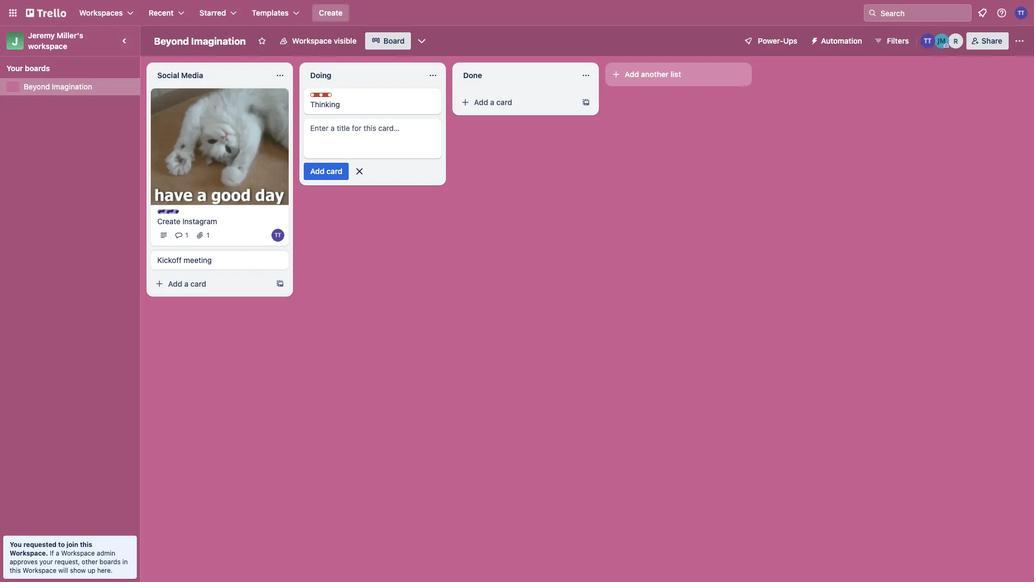 Task type: locate. For each thing, give the bounding box(es) containing it.
beyond imagination down your boards with 1 items 'element'
[[24, 82, 92, 91]]

0 notifications image
[[977, 6, 990, 19]]

beyond imagination inside board name text field
[[154, 35, 246, 47]]

1 vertical spatial beyond
[[24, 82, 50, 91]]

add a card for social media
[[168, 279, 206, 288]]

create from template… image
[[276, 279, 285, 288]]

1 horizontal spatial boards
[[100, 558, 121, 565]]

1 horizontal spatial a
[[184, 279, 189, 288]]

workspace down your
[[23, 566, 56, 574]]

boards
[[25, 64, 50, 73], [100, 558, 121, 565]]

2 horizontal spatial workspace
[[292, 36, 332, 45]]

boards inside if a workspace admin approves your request, other boards in this workspace will show up here.
[[100, 558, 121, 565]]

create for create instagram
[[157, 217, 181, 226]]

kickoff
[[157, 255, 182, 264]]

card down meeting on the left top of the page
[[191, 279, 206, 288]]

admin
[[97, 549, 115, 557]]

1 horizontal spatial this
[[80, 541, 92, 548]]

here.
[[97, 566, 113, 574]]

1 horizontal spatial add a card button
[[457, 94, 578, 111]]

card down done text box
[[497, 98, 513, 107]]

add a card button down kickoff meeting link
[[151, 275, 272, 292]]

Board name text field
[[149, 32, 251, 50]]

beyond down recent popup button
[[154, 35, 189, 47]]

0 vertical spatial this
[[80, 541, 92, 548]]

beyond imagination
[[154, 35, 246, 47], [24, 82, 92, 91]]

this down approves
[[10, 566, 21, 574]]

create from template… image
[[582, 98, 591, 107]]

1 vertical spatial workspace
[[61, 549, 95, 557]]

imagination down starred dropdown button
[[191, 35, 246, 47]]

meeting
[[184, 255, 212, 264]]

0 vertical spatial beyond imagination
[[154, 35, 246, 47]]

0 vertical spatial card
[[497, 98, 513, 107]]

1 horizontal spatial create
[[319, 8, 343, 17]]

join
[[67, 541, 78, 548]]

this inside you requested to join this workspace.
[[80, 541, 92, 548]]

1 horizontal spatial imagination
[[191, 35, 246, 47]]

you
[[10, 541, 22, 548]]

other
[[82, 558, 98, 565]]

filters
[[888, 36, 910, 45]]

create button
[[313, 4, 349, 22]]

2 vertical spatial workspace
[[23, 566, 56, 574]]

1 vertical spatial beyond imagination
[[24, 82, 92, 91]]

0 horizontal spatial card
[[191, 279, 206, 288]]

0 vertical spatial create
[[319, 8, 343, 17]]

boards down admin
[[100, 558, 121, 565]]

add a card button for done
[[457, 94, 578, 111]]

beyond inside beyond imagination link
[[24, 82, 50, 91]]

this right the 'join'
[[80, 541, 92, 548]]

a down done text box
[[491, 98, 495, 107]]

0 horizontal spatial add a card button
[[151, 275, 272, 292]]

card for done
[[497, 98, 513, 107]]

0 horizontal spatial this
[[10, 566, 21, 574]]

share button
[[967, 32, 1009, 50]]

primary element
[[0, 0, 1035, 26]]

back to home image
[[26, 4, 66, 22]]

add card button
[[304, 163, 349, 180]]

your
[[6, 64, 23, 73]]

imagination
[[191, 35, 246, 47], [52, 82, 92, 91]]

ups
[[784, 36, 798, 45]]

recent button
[[142, 4, 191, 22]]

1 vertical spatial add a card button
[[151, 275, 272, 292]]

you requested to join this workspace.
[[10, 541, 92, 557]]

a
[[491, 98, 495, 107], [184, 279, 189, 288], [56, 549, 59, 557]]

0 vertical spatial terry turtle (terryturtle) image
[[921, 33, 936, 49]]

0 horizontal spatial create
[[157, 217, 181, 226]]

add another list
[[625, 70, 682, 79]]

card for social media
[[191, 279, 206, 288]]

visible
[[334, 36, 357, 45]]

a down kickoff meeting
[[184, 279, 189, 288]]

list
[[671, 70, 682, 79]]

board link
[[365, 32, 411, 50]]

card inside the add card button
[[327, 167, 343, 176]]

0 vertical spatial workspace
[[292, 36, 332, 45]]

2 horizontal spatial a
[[491, 98, 495, 107]]

workspaces button
[[73, 4, 140, 22]]

terry turtle (terryturtle) image
[[1015, 6, 1028, 19]]

beyond imagination down the starred
[[154, 35, 246, 47]]

share
[[982, 36, 1003, 45]]

2 vertical spatial card
[[191, 279, 206, 288]]

1
[[185, 231, 188, 239], [207, 231, 210, 239]]

social
[[157, 71, 179, 80]]

boards right 'your' in the top left of the page
[[25, 64, 50, 73]]

0 vertical spatial add a card
[[474, 98, 513, 107]]

a for done
[[491, 98, 495, 107]]

workspace left visible
[[292, 36, 332, 45]]

0 vertical spatial add a card button
[[457, 94, 578, 111]]

card left cancel image
[[327, 167, 343, 176]]

instagram
[[183, 217, 217, 226]]

1 down create instagram
[[185, 231, 188, 239]]

create up the workspace visible
[[319, 8, 343, 17]]

card
[[497, 98, 513, 107], [327, 167, 343, 176], [191, 279, 206, 288]]

create inside the "create instagram" link
[[157, 217, 181, 226]]

1 down instagram
[[207, 231, 210, 239]]

add a card button
[[457, 94, 578, 111], [151, 275, 272, 292]]

0 horizontal spatial beyond imagination
[[24, 82, 92, 91]]

add left cancel image
[[310, 167, 325, 176]]

imagination down your boards with 1 items 'element'
[[52, 82, 92, 91]]

if
[[50, 549, 54, 557]]

0 horizontal spatial boards
[[25, 64, 50, 73]]

power-ups button
[[737, 32, 804, 50]]

1 horizontal spatial card
[[327, 167, 343, 176]]

1 horizontal spatial add a card
[[474, 98, 513, 107]]

approves
[[10, 558, 38, 565]]

0 vertical spatial a
[[491, 98, 495, 107]]

1 vertical spatial this
[[10, 566, 21, 574]]

0 vertical spatial imagination
[[191, 35, 246, 47]]

beyond down your boards
[[24, 82, 50, 91]]

0 horizontal spatial a
[[56, 549, 59, 557]]

add left another
[[625, 70, 639, 79]]

1 vertical spatial create
[[157, 217, 181, 226]]

this
[[80, 541, 92, 548], [10, 566, 21, 574]]

0 vertical spatial boards
[[25, 64, 50, 73]]

open information menu image
[[997, 8, 1008, 18]]

add another list button
[[606, 63, 752, 86]]

create
[[319, 8, 343, 17], [157, 217, 181, 226]]

0 horizontal spatial imagination
[[52, 82, 92, 91]]

color: bold red, title: "thoughts" element
[[310, 93, 351, 101]]

1 vertical spatial a
[[184, 279, 189, 288]]

a right if
[[56, 549, 59, 557]]

search image
[[869, 9, 877, 17]]

add a card button down done text box
[[457, 94, 578, 111]]

terry turtle (terryturtle) image up create from template… icon
[[272, 229, 285, 242]]

1 horizontal spatial 1
[[207, 231, 210, 239]]

1 vertical spatial boards
[[100, 558, 121, 565]]

add a card down kickoff meeting
[[168, 279, 206, 288]]

Enter a title for this card… text field
[[304, 119, 442, 158]]

0 horizontal spatial 1
[[185, 231, 188, 239]]

2 vertical spatial a
[[56, 549, 59, 557]]

rubyanndersson (rubyanndersson) image
[[949, 33, 964, 49]]

another
[[641, 70, 669, 79]]

r button
[[949, 33, 964, 49]]

kickoff meeting
[[157, 255, 212, 264]]

up
[[88, 566, 95, 574]]

boards inside 'element'
[[25, 64, 50, 73]]

workspace down the 'join'
[[61, 549, 95, 557]]

workspace navigation collapse icon image
[[117, 33, 133, 49]]

0 vertical spatial beyond
[[154, 35, 189, 47]]

2 1 from the left
[[207, 231, 210, 239]]

this member is an admin of this board. image
[[945, 44, 949, 49]]

Done text field
[[457, 67, 576, 84]]

0 horizontal spatial terry turtle (terryturtle) image
[[272, 229, 285, 242]]

terry turtle (terryturtle) image left this member is an admin of this board. icon
[[921, 33, 936, 49]]

add
[[625, 70, 639, 79], [474, 98, 489, 107], [310, 167, 325, 176], [168, 279, 182, 288]]

1 vertical spatial add a card
[[168, 279, 206, 288]]

power-ups
[[758, 36, 798, 45]]

1 horizontal spatial beyond imagination
[[154, 35, 246, 47]]

requested
[[23, 541, 57, 548]]

jeremy
[[28, 31, 55, 40]]

create inside button
[[319, 8, 343, 17]]

beyond imagination inside beyond imagination link
[[24, 82, 92, 91]]

beyond
[[154, 35, 189, 47], [24, 82, 50, 91]]

1 vertical spatial card
[[327, 167, 343, 176]]

add a card
[[474, 98, 513, 107], [168, 279, 206, 288]]

thoughts
[[321, 93, 351, 101]]

create down the color: purple, title: none icon
[[157, 217, 181, 226]]

color: purple, title: none image
[[157, 209, 179, 214]]

workspace
[[292, 36, 332, 45], [61, 549, 95, 557], [23, 566, 56, 574]]

0 horizontal spatial beyond
[[24, 82, 50, 91]]

1 horizontal spatial beyond
[[154, 35, 189, 47]]

will
[[58, 566, 68, 574]]

0 horizontal spatial add a card
[[168, 279, 206, 288]]

add down done
[[474, 98, 489, 107]]

add a card down done
[[474, 98, 513, 107]]

terry turtle (terryturtle) image
[[921, 33, 936, 49], [272, 229, 285, 242]]

2 horizontal spatial card
[[497, 98, 513, 107]]



Task type: describe. For each thing, give the bounding box(es) containing it.
show
[[70, 566, 86, 574]]

power-
[[758, 36, 784, 45]]

create instagram link
[[157, 216, 282, 227]]

a inside if a workspace admin approves your request, other boards in this workspace will show up here.
[[56, 549, 59, 557]]

a for social media
[[184, 279, 189, 288]]

customize views image
[[417, 36, 428, 46]]

miller's
[[57, 31, 83, 40]]

recent
[[149, 8, 174, 17]]

starred
[[200, 8, 226, 17]]

add a card for done
[[474, 98, 513, 107]]

templates
[[252, 8, 289, 17]]

1 vertical spatial imagination
[[52, 82, 92, 91]]

Social Media text field
[[151, 67, 269, 84]]

doing
[[310, 71, 332, 80]]

create instagram
[[157, 217, 217, 226]]

your boards
[[6, 64, 50, 73]]

automation
[[822, 36, 863, 45]]

add down kickoff
[[168, 279, 182, 288]]

request,
[[55, 558, 80, 565]]

imagination inside board name text field
[[191, 35, 246, 47]]

workspace
[[28, 42, 67, 51]]

workspaces
[[79, 8, 123, 17]]

beyond imagination link
[[24, 81, 134, 92]]

board
[[384, 36, 405, 45]]

Doing text field
[[304, 67, 423, 84]]

in
[[123, 558, 128, 565]]

1 horizontal spatial terry turtle (terryturtle) image
[[921, 33, 936, 49]]

show menu image
[[1015, 36, 1026, 46]]

1 1 from the left
[[185, 231, 188, 239]]

Search field
[[877, 5, 972, 21]]

star or unstar board image
[[258, 37, 266, 45]]

starred button
[[193, 4, 243, 22]]

your boards with 1 items element
[[6, 62, 128, 75]]

create for create
[[319, 8, 343, 17]]

1 horizontal spatial workspace
[[61, 549, 95, 557]]

add a card button for social media
[[151, 275, 272, 292]]

social media
[[157, 71, 203, 80]]

thinking link
[[310, 99, 435, 110]]

filters button
[[871, 32, 913, 50]]

automation button
[[807, 32, 869, 50]]

this inside if a workspace admin approves your request, other boards in this workspace will show up here.
[[10, 566, 21, 574]]

done
[[463, 71, 482, 80]]

r
[[954, 37, 959, 45]]

jeremy miller (jeremymiller198) image
[[935, 33, 950, 49]]

thinking
[[310, 100, 340, 109]]

1 vertical spatial terry turtle (terryturtle) image
[[272, 229, 285, 242]]

workspace visible
[[292, 36, 357, 45]]

jeremy miller's workspace
[[28, 31, 85, 51]]

sm image
[[807, 32, 822, 47]]

thoughts thinking
[[310, 93, 351, 109]]

workspace.
[[10, 549, 48, 557]]

kickoff meeting link
[[157, 255, 282, 265]]

cancel image
[[354, 166, 365, 177]]

media
[[181, 71, 203, 80]]

your
[[40, 558, 53, 565]]

templates button
[[246, 4, 306, 22]]

add card
[[310, 167, 343, 176]]

beyond inside board name text field
[[154, 35, 189, 47]]

to
[[58, 541, 65, 548]]

if a workspace admin approves your request, other boards in this workspace will show up here.
[[10, 549, 128, 574]]

workspace inside button
[[292, 36, 332, 45]]

0 horizontal spatial workspace
[[23, 566, 56, 574]]

j
[[12, 34, 18, 47]]

workspace visible button
[[273, 32, 363, 50]]



Task type: vqa. For each thing, say whether or not it's contained in the screenshot.
Workspace to the middle
yes



